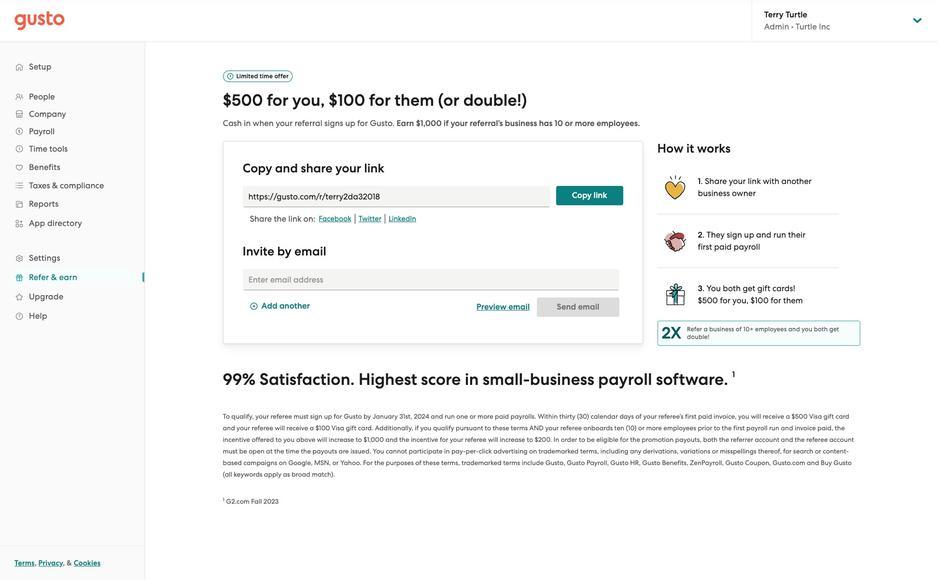Task type: describe. For each thing, give the bounding box(es) containing it.
business up thirty
[[530, 370, 595, 389]]

campaigns
[[244, 459, 277, 467]]

keywords
[[234, 470, 263, 478]]

with
[[764, 176, 780, 186]]

variations
[[681, 447, 711, 455]]

1 vertical spatial a
[[787, 413, 791, 420]]

1 vertical spatial terms
[[504, 459, 521, 467]]

0 vertical spatial terms
[[511, 424, 528, 432]]

1 horizontal spatial visa
[[810, 413, 823, 420]]

2023
[[264, 498, 279, 505]]

gusto down content-
[[834, 459, 853, 467]]

the right for
[[375, 459, 385, 467]]

2 horizontal spatial more
[[647, 424, 663, 432]]

gusto up "card."
[[344, 413, 362, 420]]

and inside 2 . they sign up and run their first paid payroll
[[757, 230, 772, 240]]

(10)
[[627, 424, 637, 432]]

copy link
[[573, 190, 608, 200]]

2 vertical spatial a
[[310, 424, 314, 432]]

99%
[[223, 370, 256, 389]]

0 horizontal spatial of
[[416, 459, 422, 467]]

1 horizontal spatial on
[[530, 447, 538, 455]]

•
[[792, 22, 794, 31]]

business inside refer a business of 10+ employees and you both get double!
[[710, 326, 735, 333]]

app directory link
[[10, 215, 135, 232]]

31st,
[[400, 413, 413, 420]]

1 vertical spatial run
[[445, 413, 455, 420]]

the down invoice,
[[723, 424, 732, 432]]

privacy link
[[38, 559, 63, 568]]

another inside button
[[280, 301, 310, 311]]

sign inside 2 . they sign up and run their first paid payroll
[[727, 230, 743, 240]]

1 g2.com fall 2023
[[223, 497, 279, 505]]

0 vertical spatial $1,000
[[416, 118, 442, 128]]

both inside to qualify, your referee must sign up for gusto by january 31st, 2024 and run one or more paid payrolls. within thirty (30) calendar days of your referee's first paid invoice, you will receive a $500 visa gift card and your referee will receive a $100 visa gift card. additionally, if you qualify pursuant to these terms and your referee onboards ten (10) or more employees prior to the first payroll run and invoice paid, the incentive offered to you above will increase to $1,000 and the incentive for your referee will increase to $200. in order to be eligible for the promotion payouts, both the referrer account and the referee account must be open at the time the payouts are issued. you cannot participate in pay-per-click advertising on trademarked terms, including any derivations, variations or misspellings thereof, for search or content- based campaigns on google, msn, or yahoo. for the purposes of these terms, trademarked terms include gusto, gusto payroll, gusto hr, gusto benefits, zenpayroll, gusto coupon, gusto.com and buy gusto (all keywords apply as broad match).
[[704, 436, 718, 443]]

0 horizontal spatial you,
[[293, 90, 325, 110]]

cards!
[[773, 284, 796, 293]]

include
[[522, 459, 544, 467]]

0 horizontal spatial $500
[[223, 90, 263, 110]]

. for 1
[[701, 176, 704, 186]]

2 horizontal spatial first
[[734, 424, 746, 432]]

click
[[479, 447, 492, 455]]

company button
[[10, 105, 135, 123]]

$100 inside to qualify, your referee must sign up for gusto by january 31st, 2024 and run one or more paid payrolls. within thirty (30) calendar days of your referee's first paid invoice, you will receive a $500 visa gift card and your referee will receive a $100 visa gift card. additionally, if you qualify pursuant to these terms and your referee onboards ten (10) or more employees prior to the first payroll run and invoice paid, the incentive offered to you above will increase to $1,000 and the incentive for your referee will increase to $200. in order to be eligible for the promotion payouts, both the referrer account and the referee account must be open at the time the payouts are issued. you cannot participate in pay-per-click advertising on trademarked terms, including any derivations, variations or misspellings thereof, for search or content- based campaigns on google, msn, or yahoo. for the purposes of these terms, trademarked terms include gusto, gusto payroll, gusto hr, gusto benefits, zenpayroll, gusto coupon, gusto.com and buy gusto (all keywords apply as broad match).
[[316, 424, 330, 432]]

0 vertical spatial $100
[[329, 90, 366, 110]]

1 vertical spatial payroll
[[599, 370, 653, 389]]

or right one
[[470, 413, 476, 420]]

zenpayroll,
[[691, 459, 724, 467]]

cash in when your referral signs up for gusto. earn $1,000 if your referral's business has 10 or more employees.
[[223, 118, 641, 128]]

and left share
[[275, 161, 298, 176]]

1 horizontal spatial trademarked
[[539, 447, 579, 455]]

based
[[223, 459, 242, 467]]

purposes
[[386, 459, 414, 467]]

payroll inside to qualify, your referee must sign up for gusto by january 31st, 2024 and run one or more paid payrolls. within thirty (30) calendar days of your referee's first paid invoice, you will receive a $500 visa gift card and your referee will receive a $100 visa gift card. additionally, if you qualify pursuant to these terms and your referee onboards ten (10) or more employees prior to the first payroll run and invoice paid, the incentive offered to you above will increase to $1,000 and the incentive for your referee will increase to $200. in order to be eligible for the promotion payouts, both the referrer account and the referee account must be open at the time the payouts are issued. you cannot participate in pay-per-click advertising on trademarked terms, including any derivations, variations or misspellings thereof, for search or content- based campaigns on google, msn, or yahoo. for the purposes of these terms, trademarked terms include gusto, gusto payroll, gusto hr, gusto benefits, zenpayroll, gusto coupon, gusto.com and buy gusto (all keywords apply as broad match).
[[747, 424, 768, 432]]

1 , from the left
[[35, 559, 37, 568]]

your inside 1 . share your link with another business owner
[[730, 176, 746, 186]]

gusto down the including at the bottom of page
[[611, 459, 629, 467]]

10+
[[744, 326, 754, 333]]

or right 10
[[565, 118, 573, 128]]

help
[[29, 311, 47, 321]]

invoice,
[[714, 413, 737, 420]]

sign inside to qualify, your referee must sign up for gusto by january 31st, 2024 and run one or more paid payrolls. within thirty (30) calendar days of your referee's first paid invoice, you will receive a $500 visa gift card and your referee will receive a $100 visa gift card. additionally, if you qualify pursuant to these terms and your referee onboards ten (10) or more employees prior to the first payroll run and invoice paid, the incentive offered to you above will increase to $1,000 and the incentive for your referee will increase to $200. in order to be eligible for the promotion payouts, both the referrer account and the referee account must be open at the time the payouts are issued. you cannot participate in pay-per-click advertising on trademarked terms, including any derivations, variations or misspellings thereof, for search or content- based campaigns on google, msn, or yahoo. for the purposes of these terms, trademarked terms include gusto, gusto payroll, gusto hr, gusto benefits, zenpayroll, gusto coupon, gusto.com and buy gusto (all keywords apply as broad match).
[[310, 413, 323, 420]]

benefits link
[[10, 159, 135, 176]]

limited
[[237, 72, 258, 80]]

and down additionally,
[[386, 436, 398, 443]]

the down above on the left
[[301, 447, 311, 455]]

share the link on: facebook
[[250, 214, 352, 224]]

0 vertical spatial receive
[[763, 413, 785, 420]]

their
[[789, 230, 806, 240]]

0 horizontal spatial email
[[295, 244, 327, 259]]

limited time offer
[[237, 72, 289, 80]]

google,
[[289, 459, 313, 467]]

terms , privacy , & cookies
[[14, 559, 101, 568]]

invoice
[[795, 424, 817, 432]]

to qualify, your referee must sign up for gusto by january 31st, 2024 and run one or more paid payrolls. within thirty (30) calendar days of your referee's first paid invoice, you will receive a $500 visa gift card and your referee will receive a $100 visa gift card. additionally, if you qualify pursuant to these terms and your referee onboards ten (10) or more employees prior to the first payroll run and invoice paid, the incentive offered to you above will increase to $1,000 and the incentive for your referee will increase to $200. in order to be eligible for the promotion payouts, both the referrer account and the referee account must be open at the time the payouts are issued. you cannot participate in pay-per-click advertising on trademarked terms, including any derivations, variations or misspellings thereof, for search or content- based campaigns on google, msn, or yahoo. for the purposes of these terms, trademarked terms include gusto, gusto payroll, gusto hr, gusto benefits, zenpayroll, gusto coupon, gusto.com and buy gusto (all keywords apply as broad match).
[[223, 413, 855, 478]]

run inside 2 . they sign up and run their first paid payroll
[[774, 230, 787, 240]]

1 vertical spatial share
[[250, 214, 272, 224]]

and left invoice
[[782, 424, 794, 432]]

paid inside 2 . they sign up and run their first paid payroll
[[715, 242, 732, 252]]

cash
[[223, 118, 242, 128]]

0 vertical spatial turtle
[[786, 10, 808, 20]]

signs
[[325, 118, 344, 128]]

$1,000 inside to qualify, your referee must sign up for gusto by january 31st, 2024 and run one or more paid payrolls. within thirty (30) calendar days of your referee's first paid invoice, you will receive a $500 visa gift card and your referee will receive a $100 visa gift card. additionally, if you qualify pursuant to these terms and your referee onboards ten (10) or more employees prior to the first payroll run and invoice paid, the incentive offered to you above will increase to $1,000 and the incentive for your referee will increase to $200. in order to be eligible for the promotion payouts, both the referrer account and the referee account must be open at the time the payouts are issued. you cannot participate in pay-per-click advertising on trademarked terms, including any derivations, variations or misspellings thereof, for search or content- based campaigns on google, msn, or yahoo. for the purposes of these terms, trademarked terms include gusto, gusto payroll, gusto hr, gusto benefits, zenpayroll, gusto coupon, gusto.com and buy gusto (all keywords apply as broad match).
[[364, 436, 384, 443]]

days
[[620, 413, 635, 420]]

1 vertical spatial these
[[424, 459, 440, 467]]

you, inside the 3 . you both get gift cards! $500 for you, $100 for them
[[733, 296, 749, 305]]

the up any
[[631, 436, 641, 443]]

share
[[301, 161, 333, 176]]

coupon,
[[746, 459, 772, 467]]

1 vertical spatial turtle
[[796, 22, 818, 31]]

2 vertical spatial run
[[770, 424, 780, 432]]

payrolls.
[[511, 413, 537, 420]]

highest
[[359, 370, 417, 389]]

derivations,
[[644, 447, 679, 455]]

1 increase from the left
[[329, 436, 354, 443]]

first inside 2 . they sign up and run their first paid payroll
[[699, 242, 713, 252]]

0 horizontal spatial first
[[686, 413, 697, 420]]

gusto down misspellings
[[726, 459, 744, 467]]

your down the within
[[546, 424, 559, 432]]

0 vertical spatial more
[[575, 118, 595, 128]]

directory
[[47, 218, 82, 228]]

additionally,
[[375, 424, 414, 432]]

referral
[[295, 118, 323, 128]]

linkedin button
[[386, 214, 420, 224]]

the up cannot
[[400, 436, 410, 443]]

terms link
[[14, 559, 35, 568]]

you inside the 3 . you both get gift cards! $500 for you, $100 for them
[[707, 284, 722, 293]]

promotion
[[642, 436, 674, 443]]

pursuant
[[456, 424, 484, 432]]

both inside the 3 . you both get gift cards! $500 for you, $100 for them
[[724, 284, 741, 293]]

gift inside the 3 . you both get gift cards! $500 for you, $100 for them
[[758, 284, 771, 293]]

1 inside 99% satisfaction. highest score in small-business payroll software. 1
[[733, 370, 736, 380]]

calendar
[[591, 413, 618, 420]]

1 vertical spatial trademarked
[[462, 459, 502, 467]]

payroll button
[[10, 123, 135, 140]]

the left referrer
[[720, 436, 730, 443]]

0 horizontal spatial visa
[[332, 424, 345, 432]]

your down qualify,
[[237, 424, 250, 432]]

gusto,
[[546, 459, 566, 467]]

up for employees.
[[346, 118, 356, 128]]

and up qualify
[[431, 413, 443, 420]]

your down (or
[[451, 118, 468, 128]]

g2.com
[[226, 498, 250, 505]]

score
[[421, 370, 461, 389]]

to right offered
[[276, 436, 282, 443]]

to up the issued.
[[356, 436, 362, 443]]

the up search
[[796, 436, 806, 443]]

or right (10)
[[639, 424, 645, 432]]

buy
[[821, 459, 833, 467]]

to down 'and'
[[527, 436, 534, 443]]

small-
[[483, 370, 530, 389]]

offered
[[252, 436, 274, 443]]

and left buy
[[808, 459, 820, 467]]

referee's
[[659, 413, 684, 420]]

gusto right gusto,
[[567, 459, 585, 467]]

$500 inside the 3 . you both get gift cards! $500 for you, $100 for them
[[699, 296, 719, 305]]

january
[[373, 413, 398, 420]]

participate
[[409, 447, 443, 455]]

employees inside refer a business of 10+ employees and you both get double!
[[756, 326, 787, 333]]

2 vertical spatial &
[[67, 559, 72, 568]]

2x
[[662, 323, 682, 343]]

employees.
[[597, 118, 641, 128]]

2 vertical spatial gift
[[346, 424, 357, 432]]

time inside to qualify, your referee must sign up for gusto by january 31st, 2024 and run one or more paid payrolls. within thirty (30) calendar days of your referee's first paid invoice, you will receive a $500 visa gift card and your referee will receive a $100 visa gift card. additionally, if you qualify pursuant to these terms and your referee onboards ten (10) or more employees prior to the first payroll run and invoice paid, the incentive offered to you above will increase to $1,000 and the incentive for your referee will increase to $200. in order to be eligible for the promotion payouts, both the referrer account and the referee account must be open at the time the payouts are issued. you cannot participate in pay-per-click advertising on trademarked terms, including any derivations, variations or misspellings thereof, for search or content- based campaigns on google, msn, or yahoo. for the purposes of these terms, trademarked terms include gusto, gusto payroll, gusto hr, gusto benefits, zenpayroll, gusto coupon, gusto.com and buy gusto (all keywords apply as broad match).
[[286, 447, 300, 455]]

1 account from the left
[[756, 436, 780, 443]]

0 horizontal spatial time
[[260, 72, 273, 80]]

your left referee's
[[644, 413, 657, 420]]

share inside 1 . share your link with another business owner
[[706, 176, 728, 186]]

the left on:
[[274, 214, 287, 224]]

1 vertical spatial must
[[223, 447, 238, 455]]

app directory
[[29, 218, 82, 228]]

the down card
[[836, 424, 846, 432]]

employees inside to qualify, your referee must sign up for gusto by january 31st, 2024 and run one or more paid payrolls. within thirty (30) calendar days of your referee's first paid invoice, you will receive a $500 visa gift card and your referee will receive a $100 visa gift card. additionally, if you qualify pursuant to these terms and your referee onboards ten (10) or more employees prior to the first payroll run and invoice paid, the incentive offered to you above will increase to $1,000 and the incentive for your referee will increase to $200. in order to be eligible for the promotion payouts, both the referrer account and the referee account must be open at the time the payouts are issued. you cannot participate in pay-per-click advertising on trademarked terms, including any derivations, variations or misspellings thereof, for search or content- based campaigns on google, msn, or yahoo. for the purposes of these terms, trademarked terms include gusto, gusto payroll, gusto hr, gusto benefits, zenpayroll, gusto coupon, gusto.com and buy gusto (all keywords apply as broad match).
[[664, 424, 697, 432]]

above
[[296, 436, 316, 443]]

preview email
[[477, 302, 530, 312]]

one
[[457, 413, 468, 420]]

up inside 2 . they sign up and run their first paid payroll
[[745, 230, 755, 240]]

gusto navigation element
[[0, 42, 144, 341]]

1 for 1 g2.com fall 2023
[[223, 497, 225, 503]]

taxes & compliance button
[[10, 177, 135, 194]]

by inside to qualify, your referee must sign up for gusto by january 31st, 2024 and run one or more paid payrolls. within thirty (30) calendar days of your referee's first paid invoice, you will receive a $500 visa gift card and your referee will receive a $100 visa gift card. additionally, if you qualify pursuant to these terms and your referee onboards ten (10) or more employees prior to the first payroll run and invoice paid, the incentive offered to you above will increase to $1,000 and the incentive for your referee will increase to $200. in order to be eligible for the promotion payouts, both the referrer account and the referee account must be open at the time the payouts are issued. you cannot participate in pay-per-click advertising on trademarked terms, including any derivations, variations or misspellings thereof, for search or content- based campaigns on google, msn, or yahoo. for the purposes of these terms, trademarked terms include gusto, gusto payroll, gusto hr, gusto benefits, zenpayroll, gusto coupon, gusto.com and buy gusto (all keywords apply as broad match).
[[364, 413, 371, 420]]

facebook
[[319, 214, 352, 223]]

earn
[[397, 118, 414, 128]]

0 horizontal spatial on
[[279, 459, 287, 467]]

0 vertical spatial be
[[587, 436, 595, 443]]

upgrade
[[29, 292, 64, 302]]

gusto down derivations,
[[643, 459, 661, 467]]

business inside 1 . share your link with another business owner
[[699, 188, 731, 198]]

to right pursuant on the bottom of the page
[[485, 424, 492, 432]]

your right share
[[336, 161, 362, 176]]

you inside refer a business of 10+ employees and you both get double!
[[802, 326, 813, 333]]

if inside to qualify, your referee must sign up for gusto by january 31st, 2024 and run one or more paid payrolls. within thirty (30) calendar days of your referee's first paid invoice, you will receive a $500 visa gift card and your referee will receive a $100 visa gift card. additionally, if you qualify pursuant to these terms and your referee onboards ten (10) or more employees prior to the first payroll run and invoice paid, the incentive offered to you above will increase to $1,000 and the incentive for your referee will increase to $200. in order to be eligible for the promotion payouts, both the referrer account and the referee account must be open at the time the payouts are issued. you cannot participate in pay-per-click advertising on trademarked terms, including any derivations, variations or misspellings thereof, for search or content- based campaigns on google, msn, or yahoo. for the purposes of these terms, trademarked terms include gusto, gusto payroll, gusto hr, gusto benefits, zenpayroll, gusto coupon, gusto.com and buy gusto (all keywords apply as broad match).
[[415, 424, 419, 432]]

them inside the 3 . you both get gift cards! $500 for you, $100 for them
[[784, 296, 804, 305]]

both inside refer a business of 10+ employees and you both get double!
[[815, 326, 829, 333]]

thereof,
[[759, 447, 782, 455]]

1 horizontal spatial terms,
[[581, 447, 599, 455]]

terry turtle admin • turtle inc
[[765, 10, 831, 31]]

onboards
[[584, 424, 613, 432]]

eligible
[[597, 436, 619, 443]]

1 vertical spatial be
[[239, 447, 247, 455]]

card.
[[358, 424, 374, 432]]

to
[[223, 413, 230, 420]]

inc
[[820, 22, 831, 31]]

& for compliance
[[52, 181, 58, 190]]

1 vertical spatial more
[[478, 413, 494, 420]]

works
[[698, 141, 731, 156]]



Task type: vqa. For each thing, say whether or not it's contained in the screenshot.
up related to payrolls.
yes



Task type: locate. For each thing, give the bounding box(es) containing it.
an illustration of a handshake image
[[664, 229, 688, 253]]

qualify,
[[232, 413, 254, 420]]

0 horizontal spatial copy
[[243, 161, 272, 176]]

invite
[[243, 244, 275, 259]]

incentive up 'open'
[[223, 436, 250, 443]]

content-
[[824, 447, 850, 455]]

1 horizontal spatial if
[[444, 118, 449, 128]]

or up buy
[[816, 447, 822, 455]]

0 horizontal spatial employees
[[664, 424, 697, 432]]

setup
[[29, 62, 52, 72]]

turtle up •
[[786, 10, 808, 20]]

prior
[[699, 424, 713, 432]]

1 horizontal spatial paid
[[699, 413, 713, 420]]

2 incentive from the left
[[411, 436, 439, 443]]

1 vertical spatial if
[[415, 424, 419, 432]]

0 horizontal spatial paid
[[495, 413, 509, 420]]

0 vertical spatial these
[[493, 424, 510, 432]]

$100
[[329, 90, 366, 110], [751, 296, 769, 305], [316, 424, 330, 432]]

in
[[554, 436, 560, 443]]

any
[[631, 447, 642, 455]]

if down (or
[[444, 118, 449, 128]]

terms down payrolls.
[[511, 424, 528, 432]]

msn,
[[314, 459, 331, 467]]

& for earn
[[51, 273, 57, 282]]

satisfaction.
[[260, 370, 355, 389]]

company
[[29, 109, 66, 119]]

copy and share your link
[[243, 161, 385, 176]]

0 vertical spatial first
[[699, 242, 713, 252]]

them up earn
[[395, 90, 435, 110]]

or right the 'msn,'
[[333, 459, 339, 467]]

sign
[[727, 230, 743, 240], [310, 413, 323, 420]]

1 vertical spatial gift
[[824, 413, 835, 420]]

must up above on the left
[[294, 413, 309, 420]]

of down participate
[[416, 459, 422, 467]]

terry
[[765, 10, 784, 20]]

link inside 1 . share your link with another business owner
[[749, 176, 762, 186]]

99% satisfaction. highest score in small-business payroll software. 1
[[223, 370, 736, 389]]

at
[[266, 447, 273, 455]]

an illustration of a heart image
[[664, 175, 688, 199]]

referrer
[[731, 436, 754, 443]]

email down on:
[[295, 244, 327, 259]]

, left the 'privacy'
[[35, 559, 37, 568]]

1 horizontal spatial be
[[587, 436, 595, 443]]

qualify
[[433, 424, 455, 432]]

account up thereof,
[[756, 436, 780, 443]]

refer up double!
[[688, 326, 703, 333]]

broad
[[292, 470, 311, 478]]

run left one
[[445, 413, 455, 420]]

business left has
[[505, 118, 538, 128]]

0 vertical spatial $500
[[223, 90, 263, 110]]

1 vertical spatial receive
[[287, 424, 308, 432]]

a up double!
[[704, 326, 708, 333]]

1 inside 1 g2.com fall 2023
[[223, 497, 225, 503]]

terms
[[511, 424, 528, 432], [504, 459, 521, 467]]

tools
[[49, 144, 68, 154]]

1 horizontal spatial another
[[782, 176, 812, 186]]

refer inside list
[[29, 273, 49, 282]]

of right days
[[636, 413, 642, 420]]

by right invite
[[277, 244, 292, 259]]

they
[[707, 230, 725, 240]]

2x list
[[658, 160, 861, 346]]

gift
[[758, 284, 771, 293], [824, 413, 835, 420], [346, 424, 357, 432]]

issued.
[[351, 447, 371, 455]]

and
[[530, 424, 544, 432]]

your inside cash in when your referral signs up for gusto. earn $1,000 if your referral's business has 10 or more employees.
[[276, 118, 293, 128]]

2 horizontal spatial gift
[[824, 413, 835, 420]]

and down to
[[223, 424, 235, 432]]

2 increase from the left
[[500, 436, 526, 443]]

. inside the 3 . you both get gift cards! $500 for you, $100 for them
[[703, 284, 705, 293]]

1 horizontal spatial by
[[364, 413, 371, 420]]

0 horizontal spatial account
[[756, 436, 780, 443]]

share down works
[[706, 176, 728, 186]]

. inside 1 . share your link with another business owner
[[701, 176, 704, 186]]

2 horizontal spatial 1
[[733, 370, 736, 380]]

taxes & compliance
[[29, 181, 104, 190]]

trademarked
[[539, 447, 579, 455], [462, 459, 502, 467]]

1 vertical spatial time
[[286, 447, 300, 455]]

by
[[277, 244, 292, 259], [364, 413, 371, 420]]

1 left g2.com
[[223, 497, 225, 503]]

0 horizontal spatial sign
[[310, 413, 323, 420]]

first down 2
[[699, 242, 713, 252]]

get inside refer a business of 10+ employees and you both get double!
[[830, 326, 840, 333]]

. right an illustration of a heart image
[[701, 176, 704, 186]]

or up zenpayroll,
[[713, 447, 719, 455]]

thirty
[[560, 413, 576, 420]]

1 horizontal spatial refer
[[688, 326, 703, 333]]

1 incentive from the left
[[223, 436, 250, 443]]

3
[[699, 284, 703, 294]]

module__icon___go7vc image
[[250, 303, 258, 310]]

to right prior
[[715, 424, 721, 432]]

1 vertical spatial both
[[815, 326, 829, 333]]

on:
[[304, 214, 316, 224]]

$500 inside to qualify, your referee must sign up for gusto by january 31st, 2024 and run one or more paid payrolls. within thirty (30) calendar days of your referee's first paid invoice, you will receive a $500 visa gift card and your referee will receive a $100 visa gift card. additionally, if you qualify pursuant to these terms and your referee onboards ten (10) or more employees prior to the first payroll run and invoice paid, the incentive offered to you above will increase to $1,000 and the incentive for your referee will increase to $200. in order to be eligible for the promotion payouts, both the referrer account and the referee account must be open at the time the payouts are issued. you cannot participate in pay-per-click advertising on trademarked terms, including any derivations, variations or misspellings thereof, for search or content- based campaigns on google, msn, or yahoo. for the purposes of these terms, trademarked terms include gusto, gusto payroll, gusto hr, gusto benefits, zenpayroll, gusto coupon, gusto.com and buy gusto (all keywords apply as broad match).
[[792, 413, 808, 420]]

business left the "owner"
[[699, 188, 731, 198]]

and up thereof,
[[782, 436, 794, 443]]

more up pursuant on the bottom of the page
[[478, 413, 494, 420]]

order
[[561, 436, 578, 443]]

in inside cash in when your referral signs up for gusto. earn $1,000 if your referral's business has 10 or more employees.
[[244, 118, 251, 128]]

2 vertical spatial $500
[[792, 413, 808, 420]]

0 vertical spatial up
[[346, 118, 356, 128]]

card
[[836, 413, 850, 420]]

1 vertical spatial you
[[373, 447, 384, 455]]

0 vertical spatial 1
[[699, 176, 701, 186]]

match).
[[312, 470, 335, 478]]

first up referrer
[[734, 424, 746, 432]]

.
[[701, 176, 704, 186], [703, 230, 705, 240], [703, 284, 705, 293]]

$500 down limited
[[223, 90, 263, 110]]

within
[[538, 413, 558, 420]]

0 vertical spatial time
[[260, 72, 273, 80]]

1 horizontal spatial gift
[[758, 284, 771, 293]]

1 horizontal spatial them
[[784, 296, 804, 305]]

in left the pay-
[[445, 447, 450, 455]]

refer for refer & earn
[[29, 273, 49, 282]]

sign up above on the left
[[310, 413, 323, 420]]

payouts
[[313, 447, 337, 455]]

1 horizontal spatial email
[[509, 302, 530, 312]]

up right they
[[745, 230, 755, 240]]

terms, up payroll,
[[581, 447, 599, 455]]

you, up 10+
[[733, 296, 749, 305]]

terms,
[[581, 447, 599, 455], [442, 459, 460, 467]]

a
[[704, 326, 708, 333], [787, 413, 791, 420], [310, 424, 314, 432]]

2 horizontal spatial a
[[787, 413, 791, 420]]

0 vertical spatial must
[[294, 413, 309, 420]]

1 vertical spatial in
[[465, 370, 479, 389]]

1 vertical spatial $500
[[699, 296, 719, 305]]

receive
[[763, 413, 785, 420], [287, 424, 308, 432]]

in right cash
[[244, 118, 251, 128]]

0 horizontal spatial both
[[704, 436, 718, 443]]

incentive
[[223, 436, 250, 443], [411, 436, 439, 443]]

list
[[0, 88, 144, 326]]

in right score
[[465, 370, 479, 389]]

0 vertical spatial a
[[704, 326, 708, 333]]

1 vertical spatial $100
[[751, 296, 769, 305]]

1 horizontal spatial of
[[636, 413, 642, 420]]

1 horizontal spatial these
[[493, 424, 510, 432]]

payroll
[[29, 127, 55, 136]]

1 horizontal spatial both
[[724, 284, 741, 293]]

0 vertical spatial visa
[[810, 413, 823, 420]]

$100 up 10+
[[751, 296, 769, 305]]

if down 2024
[[415, 424, 419, 432]]

ten
[[615, 424, 625, 432]]

refer a business of 10+ employees and you both get double!
[[688, 326, 840, 341]]

1 horizontal spatial get
[[830, 326, 840, 333]]

software.
[[657, 370, 729, 389]]

0 vertical spatial on
[[530, 447, 538, 455]]

1 horizontal spatial account
[[830, 436, 855, 443]]

0 vertical spatial trademarked
[[539, 447, 579, 455]]

payroll up the 3 . you both get gift cards! $500 for you, $100 for them
[[734, 242, 761, 252]]

time
[[260, 72, 273, 80], [286, 447, 300, 455]]

copy
[[243, 161, 272, 176], [573, 190, 592, 200]]

of inside refer a business of 10+ employees and you both get double!
[[736, 326, 742, 333]]

another inside 1 . share your link with another business owner
[[782, 176, 812, 186]]

1 right an illustration of a heart image
[[699, 176, 701, 186]]

or
[[565, 118, 573, 128], [470, 413, 476, 420], [639, 424, 645, 432], [713, 447, 719, 455], [816, 447, 822, 455], [333, 459, 339, 467]]

be down onboards
[[587, 436, 595, 443]]

home image
[[14, 11, 65, 30]]

1 vertical spatial another
[[280, 301, 310, 311]]

1
[[699, 176, 701, 186], [733, 370, 736, 380], [223, 497, 225, 503]]

list containing people
[[0, 88, 144, 326]]

and inside refer a business of 10+ employees and you both get double!
[[789, 326, 801, 333]]

gusto.
[[370, 118, 395, 128]]

0 horizontal spatial increase
[[329, 436, 354, 443]]

1 vertical spatial terms,
[[442, 459, 460, 467]]

0 vertical spatial gift
[[758, 284, 771, 293]]

1 vertical spatial them
[[784, 296, 804, 305]]

0 vertical spatial sign
[[727, 230, 743, 240]]

0 vertical spatial &
[[52, 181, 58, 190]]

$500 for you, $100 for them (or double!)
[[223, 90, 528, 110]]

up inside to qualify, your referee must sign up for gusto by january 31st, 2024 and run one or more paid payrolls. within thirty (30) calendar days of your referee's first paid invoice, you will receive a $500 visa gift card and your referee will receive a $100 visa gift card. additionally, if you qualify pursuant to these terms and your referee onboards ten (10) or more employees prior to the first payroll run and invoice paid, the incentive offered to you above will increase to $1,000 and the incentive for your referee will increase to $200. in order to be eligible for the promotion payouts, both the referrer account and the referee account must be open at the time the payouts are issued. you cannot participate in pay-per-click advertising on trademarked terms, including any derivations, variations or misspellings thereof, for search or content- based campaigns on google, msn, or yahoo. for the purposes of these terms, trademarked terms include gusto, gusto payroll, gusto hr, gusto benefits, zenpayroll, gusto coupon, gusto.com and buy gusto (all keywords apply as broad match).
[[324, 413, 332, 420]]

employees up payouts,
[[664, 424, 697, 432]]

increase up are
[[329, 436, 354, 443]]

to right the order
[[579, 436, 586, 443]]

1 . share your link with another business owner
[[699, 176, 812, 198]]

0 horizontal spatial you
[[373, 447, 384, 455]]

you,
[[293, 90, 325, 110], [733, 296, 749, 305]]

visa up paid,
[[810, 413, 823, 420]]

business up double!
[[710, 326, 735, 333]]

gift up paid,
[[824, 413, 835, 420]]

paid,
[[818, 424, 834, 432]]

misspellings
[[721, 447, 757, 455]]

first
[[699, 242, 713, 252], [686, 413, 697, 420], [734, 424, 746, 432]]

receive up above on the left
[[287, 424, 308, 432]]

your up the pay-
[[450, 436, 464, 443]]

privacy
[[38, 559, 63, 568]]

$500 down the 3
[[699, 296, 719, 305]]

per-
[[466, 447, 479, 455]]

link inside button
[[594, 190, 608, 200]]

be
[[587, 436, 595, 443], [239, 447, 247, 455]]

of left 10+
[[736, 326, 742, 333]]

first right referee's
[[686, 413, 697, 420]]

if
[[444, 118, 449, 128], [415, 424, 419, 432]]

and left their
[[757, 230, 772, 240]]

you inside to qualify, your referee must sign up for gusto by january 31st, 2024 and run one or more paid payrolls. within thirty (30) calendar days of your referee's first paid invoice, you will receive a $500 visa gift card and your referee will receive a $100 visa gift card. additionally, if you qualify pursuant to these terms and your referee onboards ten (10) or more employees prior to the first payroll run and invoice paid, the incentive offered to you above will increase to $1,000 and the incentive for your referee will increase to $200. in order to be eligible for the promotion payouts, both the referrer account and the referee account must be open at the time the payouts are issued. you cannot participate in pay-per-click advertising on trademarked terms, including any derivations, variations or misspellings thereof, for search or content- based campaigns on google, msn, or yahoo. for the purposes of these terms, trademarked terms include gusto, gusto payroll, gusto hr, gusto benefits, zenpayroll, gusto coupon, gusto.com and buy gusto (all keywords apply as broad match).
[[373, 447, 384, 455]]

owner
[[733, 188, 757, 198]]

. right an illustration of a gift image
[[703, 284, 705, 293]]

0 vertical spatial them
[[395, 90, 435, 110]]

1 vertical spatial of
[[636, 413, 642, 420]]

be left 'open'
[[239, 447, 247, 455]]

. left they
[[703, 230, 705, 240]]

on up the include
[[530, 447, 538, 455]]

0 horizontal spatial by
[[277, 244, 292, 259]]

2024
[[414, 413, 430, 420]]

account up content-
[[830, 436, 855, 443]]

1 horizontal spatial you,
[[733, 296, 749, 305]]

Enter email address email field
[[243, 269, 620, 290]]

more up promotion
[[647, 424, 663, 432]]

copy inside button
[[573, 190, 592, 200]]

1 for 1 . share your link with another business owner
[[699, 176, 701, 186]]

2 , from the left
[[63, 559, 65, 568]]

turtle right •
[[796, 22, 818, 31]]

search
[[794, 447, 814, 455]]

up for payrolls.
[[324, 413, 332, 420]]

them
[[395, 90, 435, 110], [784, 296, 804, 305]]

invite by email
[[243, 244, 327, 259]]

2 vertical spatial in
[[445, 447, 450, 455]]

up inside cash in when your referral signs up for gusto. earn $1,000 if your referral's business has 10 or more employees.
[[346, 118, 356, 128]]

0 vertical spatial of
[[736, 326, 742, 333]]

0 horizontal spatial trademarked
[[462, 459, 502, 467]]

2 vertical spatial more
[[647, 424, 663, 432]]

. inside 2 . they sign up and run their first paid payroll
[[703, 230, 705, 240]]

your up the "owner"
[[730, 176, 746, 186]]

open
[[249, 447, 265, 455]]

0 horizontal spatial refer
[[29, 273, 49, 282]]

a inside refer a business of 10+ employees and you both get double!
[[704, 326, 708, 333]]

2 horizontal spatial both
[[815, 326, 829, 333]]

these down participate
[[424, 459, 440, 467]]

time tools
[[29, 144, 68, 154]]

refer & earn
[[29, 273, 77, 282]]

trademarked down click
[[462, 459, 502, 467]]

refer inside refer a business of 10+ employees and you both get double!
[[688, 326, 703, 333]]

$1,000 down "card."
[[364, 436, 384, 443]]

0 horizontal spatial up
[[324, 413, 332, 420]]

for inside cash in when your referral signs up for gusto. earn $1,000 if your referral's business has 10 or more employees.
[[358, 118, 368, 128]]

gift left cards!
[[758, 284, 771, 293]]

admin
[[765, 22, 790, 31]]

2 horizontal spatial in
[[465, 370, 479, 389]]

twitter
[[359, 214, 382, 223]]

0 vertical spatial by
[[277, 244, 292, 259]]

you
[[707, 284, 722, 293], [373, 447, 384, 455]]

share up invite
[[250, 214, 272, 224]]

. for 2
[[703, 230, 705, 240]]

terms, down the pay-
[[442, 459, 460, 467]]

a up gusto.com
[[787, 413, 791, 420]]

0 vertical spatial employees
[[756, 326, 787, 333]]

copy for copy and share your link
[[243, 161, 272, 176]]

$100 inside the 3 . you both get gift cards! $500 for you, $100 for them
[[751, 296, 769, 305]]

email inside button
[[509, 302, 530, 312]]

refer for refer a business of 10+ employees and you both get double!
[[688, 326, 703, 333]]

cookies
[[74, 559, 101, 568]]

1 horizontal spatial time
[[286, 447, 300, 455]]

time up google,
[[286, 447, 300, 455]]

add
[[262, 301, 278, 311]]

payroll up days
[[599, 370, 653, 389]]

0 vertical spatial copy
[[243, 161, 272, 176]]

add another button
[[250, 298, 310, 317]]

1 horizontal spatial receive
[[763, 413, 785, 420]]

paid down they
[[715, 242, 732, 252]]

0 horizontal spatial 1
[[223, 497, 225, 503]]

1 inside 1 . share your link with another business owner
[[699, 176, 701, 186]]

2
[[699, 230, 703, 240]]

1 horizontal spatial incentive
[[411, 436, 439, 443]]

None field
[[243, 186, 551, 207]]

1 vertical spatial .
[[703, 230, 705, 240]]

these up advertising
[[493, 424, 510, 432]]

reports
[[29, 199, 59, 209]]

facebook button
[[316, 214, 356, 224]]

& inside dropdown button
[[52, 181, 58, 190]]

1 vertical spatial first
[[686, 413, 697, 420]]

terms down advertising
[[504, 459, 521, 467]]

0 vertical spatial .
[[701, 176, 704, 186]]

copy for copy link
[[573, 190, 592, 200]]

more right 10
[[575, 118, 595, 128]]

an illustration of a gift image
[[664, 283, 688, 306]]

for
[[267, 90, 289, 110], [369, 90, 391, 110], [358, 118, 368, 128], [721, 296, 731, 305], [771, 296, 782, 305], [334, 413, 342, 420], [440, 436, 449, 443], [621, 436, 629, 443], [784, 447, 792, 455]]

2 account from the left
[[830, 436, 855, 443]]

another right 'with'
[[782, 176, 812, 186]]

0 vertical spatial if
[[444, 118, 449, 128]]

1 horizontal spatial $1,000
[[416, 118, 442, 128]]

the right at
[[274, 447, 284, 455]]

1 vertical spatial &
[[51, 273, 57, 282]]

in inside to qualify, your referee must sign up for gusto by january 31st, 2024 and run one or more paid payrolls. within thirty (30) calendar days of your referee's first paid invoice, you will receive a $500 visa gift card and your referee will receive a $100 visa gift card. additionally, if you qualify pursuant to these terms and your referee onboards ten (10) or more employees prior to the first payroll run and invoice paid, the incentive offered to you above will increase to $1,000 and the incentive for your referee will increase to $200. in order to be eligible for the promotion payouts, both the referrer account and the referee account must be open at the time the payouts are issued. you cannot participate in pay-per-click advertising on trademarked terms, including any derivations, variations or misspellings thereof, for search or content- based campaigns on google, msn, or yahoo. for the purposes of these terms, trademarked terms include gusto, gusto payroll, gusto hr, gusto benefits, zenpayroll, gusto coupon, gusto.com and buy gusto (all keywords apply as broad match).
[[445, 447, 450, 455]]

1 vertical spatial email
[[509, 302, 530, 312]]

0 horizontal spatial these
[[424, 459, 440, 467]]

1 vertical spatial get
[[830, 326, 840, 333]]

payouts,
[[676, 436, 702, 443]]

payroll inside 2 . they sign up and run their first paid payroll
[[734, 242, 761, 252]]

& right taxes
[[52, 181, 58, 190]]

$500
[[223, 90, 263, 110], [699, 296, 719, 305], [792, 413, 808, 420]]

app
[[29, 218, 45, 228]]

double!
[[688, 333, 710, 341]]

1 horizontal spatial increase
[[500, 436, 526, 443]]

0 horizontal spatial them
[[395, 90, 435, 110]]

hr,
[[631, 459, 641, 467]]

your right qualify,
[[256, 413, 269, 420]]

link
[[364, 161, 385, 176], [749, 176, 762, 186], [594, 190, 608, 200], [289, 214, 302, 224]]

get inside the 3 . you both get gift cards! $500 for you, $100 for them
[[743, 284, 756, 293]]

time left the offer
[[260, 72, 273, 80]]

pay-
[[452, 447, 466, 455]]

2 horizontal spatial paid
[[715, 242, 732, 252]]

& left cookies
[[67, 559, 72, 568]]

and down cards!
[[789, 326, 801, 333]]

you, up referral on the top left of page
[[293, 90, 325, 110]]

1 horizontal spatial more
[[575, 118, 595, 128]]

on
[[530, 447, 538, 455], [279, 459, 287, 467]]

0 horizontal spatial if
[[415, 424, 419, 432]]



